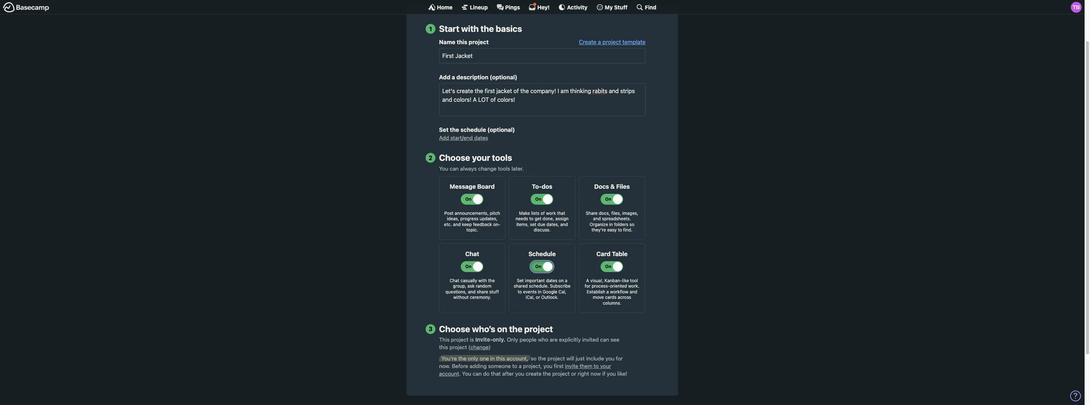 Task type: locate. For each thing, give the bounding box(es) containing it.
add
[[439, 74, 451, 81], [439, 135, 449, 141]]

without
[[454, 295, 469, 300]]

2 horizontal spatial this
[[496, 355, 505, 362]]

0 horizontal spatial in
[[491, 355, 495, 362]]

or inside set important dates on a shared schedule. subscribe to events in google cal, ical, or outlook.
[[536, 295, 540, 300]]

Add a description (optional) text field
[[439, 83, 646, 116]]

2 add from the top
[[439, 135, 449, 141]]

the inside so the project will just include you for now. before adding someone to a project, you first
[[538, 355, 546, 362]]

in right one at the bottom
[[491, 355, 495, 362]]

change down choose your tools
[[478, 165, 497, 172]]

1 vertical spatial or
[[571, 370, 577, 377]]

(optional) inside set the schedule (optional) add start/end dates
[[488, 127, 515, 133]]

1 vertical spatial (optional)
[[488, 127, 515, 133]]

1 horizontal spatial chat
[[466, 250, 479, 258]]

dates inside set important dates on a shared schedule. subscribe to events in google cal, ical, or outlook.
[[546, 278, 558, 283]]

you
[[439, 165, 449, 172], [462, 370, 472, 377]]

0 vertical spatial dates
[[475, 135, 488, 141]]

can inside only people who are explicitly invited can see this project (
[[600, 337, 609, 343]]

files,
[[612, 210, 621, 216]]

0 horizontal spatial this
[[439, 344, 448, 351]]

keep
[[462, 222, 472, 227]]

start with the basics
[[439, 24, 522, 34]]

project left is
[[451, 337, 469, 343]]

1 horizontal spatial dates
[[546, 278, 558, 283]]

change link
[[471, 344, 489, 351]]

and down ask
[[468, 289, 476, 295]]

this
[[457, 39, 468, 45], [439, 344, 448, 351], [496, 355, 505, 362]]

can down adding
[[473, 370, 482, 377]]

add inside set the schedule (optional) add start/end dates
[[439, 135, 449, 141]]

1 vertical spatial so
[[531, 355, 537, 362]]

schedule
[[461, 127, 486, 133]]

first
[[554, 363, 564, 369]]

work
[[546, 210, 556, 216]]

a inside a visual, kanban-like tool for process-oriented work. establish a workflow and move cards across columns.
[[607, 289, 609, 295]]

to
[[530, 216, 534, 222], [618, 227, 622, 233], [518, 289, 522, 295], [513, 363, 518, 369], [594, 363, 599, 369]]

you up '. you can do that after you create the project or right now if you like!'
[[544, 363, 553, 369]]

0 vertical spatial in
[[610, 222, 613, 227]]

1 vertical spatial you
[[462, 370, 472, 377]]

0 horizontal spatial chat
[[450, 278, 460, 283]]

in
[[610, 222, 613, 227], [538, 289, 542, 295], [491, 355, 495, 362]]

to down folders
[[618, 227, 622, 233]]

message
[[450, 183, 476, 190]]

only
[[507, 337, 518, 343]]

0 vertical spatial (optional)
[[490, 74, 518, 81]]

1 horizontal spatial can
[[473, 370, 482, 377]]

1 vertical spatial add
[[439, 135, 449, 141]]

create
[[526, 370, 542, 377]]

0 horizontal spatial your
[[472, 153, 490, 163]]

0 vertical spatial that
[[557, 210, 566, 216]]

just
[[576, 355, 585, 362]]

1 vertical spatial dates
[[546, 278, 558, 283]]

chat down topic.
[[466, 250, 479, 258]]

so inside share docs, files, images, and spreadsheets. organize in folders so they're easy to find.
[[630, 222, 635, 227]]

or
[[536, 295, 540, 300], [571, 370, 577, 377]]

change )
[[471, 344, 491, 351]]

random
[[476, 284, 492, 289]]

for down a
[[585, 284, 591, 289]]

share
[[586, 210, 598, 216]]

that inside make lists of work that needs to get done, assign items, set due dates, and discuss.
[[557, 210, 566, 216]]

0 horizontal spatial that
[[491, 370, 501, 377]]

this up someone
[[496, 355, 505, 362]]

dos
[[542, 183, 553, 190]]

0 horizontal spatial can
[[450, 165, 459, 172]]

you left always
[[439, 165, 449, 172]]

this right name on the top left of the page
[[457, 39, 468, 45]]

so up the find.
[[630, 222, 635, 227]]

2 vertical spatial this
[[496, 355, 505, 362]]

you can always change tools later.
[[439, 165, 524, 172]]

choose up this
[[439, 324, 470, 334]]

0 vertical spatial for
[[585, 284, 591, 289]]

that up assign
[[557, 210, 566, 216]]

choose for choose your tools
[[439, 153, 470, 163]]

and inside chat casually with the group, ask random questions, and share stuff without ceremony.
[[468, 289, 476, 295]]

dates up subscribe
[[546, 278, 558, 283]]

2 horizontal spatial can
[[600, 337, 609, 343]]

project down first
[[553, 370, 570, 377]]

add left description
[[439, 74, 451, 81]]

1 horizontal spatial on
[[559, 278, 564, 283]]

in up easy
[[610, 222, 613, 227]]

2 horizontal spatial in
[[610, 222, 613, 227]]

google
[[543, 289, 558, 295]]

invite them to your account link
[[439, 363, 612, 377]]

a up subscribe
[[565, 278, 568, 283]]

0 vertical spatial so
[[630, 222, 635, 227]]

(optional) right schedule
[[488, 127, 515, 133]]

a inside set important dates on a shared schedule. subscribe to events in google cal, ical, or outlook.
[[565, 278, 568, 283]]

1 choose from the top
[[439, 153, 470, 163]]

spreadsheets.
[[602, 216, 631, 222]]

0 horizontal spatial for
[[585, 284, 591, 289]]

1 horizontal spatial that
[[557, 210, 566, 216]]

1 vertical spatial choose
[[439, 324, 470, 334]]

so the project will just include you for now. before adding someone to a project, you first
[[439, 355, 623, 369]]

and down assign
[[561, 222, 568, 227]]

dates
[[475, 135, 488, 141], [546, 278, 558, 283]]

with inside chat casually with the group, ask random questions, and share stuff without ceremony.
[[479, 278, 487, 283]]

this inside only people who are explicitly invited can see this project (
[[439, 344, 448, 351]]

a up cards
[[607, 289, 609, 295]]

set inside set the schedule (optional) add start/end dates
[[439, 127, 449, 133]]

this project is invite-only.
[[439, 337, 506, 343]]

1 horizontal spatial this
[[457, 39, 468, 45]]

to inside so the project will just include you for now. before adding someone to a project, you first
[[513, 363, 518, 369]]

set up add start/end dates link
[[439, 127, 449, 133]]

main element
[[0, 0, 1085, 14]]

0 vertical spatial set
[[439, 127, 449, 133]]

that
[[557, 210, 566, 216], [491, 370, 501, 377]]

project left "template"
[[603, 39, 621, 45]]

chat inside chat casually with the group, ask random questions, and share stuff without ceremony.
[[450, 278, 460, 283]]

in inside share docs, files, images, and spreadsheets. organize in folders so they're easy to find.
[[610, 222, 613, 227]]

1 vertical spatial in
[[538, 289, 542, 295]]

for up like!
[[616, 355, 623, 362]]

1 vertical spatial chat
[[450, 278, 460, 283]]

with up random at the bottom
[[479, 278, 487, 283]]

0 vertical spatial your
[[472, 153, 490, 163]]

1 vertical spatial with
[[479, 278, 487, 283]]

0 horizontal spatial set
[[439, 127, 449, 133]]

to inside invite them to your account
[[594, 363, 599, 369]]

a down "account,"
[[519, 363, 522, 369]]

to down "account,"
[[513, 363, 518, 369]]

always
[[460, 165, 477, 172]]

events
[[523, 289, 537, 295]]

set the schedule (optional) add start/end dates
[[439, 127, 515, 141]]

dates,
[[547, 222, 559, 227]]

1 horizontal spatial so
[[630, 222, 635, 227]]

post
[[445, 210, 454, 216]]

make
[[519, 210, 530, 216]]

tools left later.
[[498, 165, 510, 172]]

0 vertical spatial add
[[439, 74, 451, 81]]

ceremony.
[[470, 295, 491, 300]]

stuff
[[490, 289, 499, 295]]

you right '.'
[[462, 370, 472, 377]]

right
[[578, 370, 590, 377]]

to up the set
[[530, 216, 534, 222]]

board
[[478, 183, 495, 190]]

to down shared at the bottom left of page
[[518, 289, 522, 295]]

now
[[591, 370, 601, 377]]

make lists of work that needs to get done, assign items, set due dates, and discuss.
[[516, 210, 569, 233]]

create a project template
[[579, 39, 646, 45]]

0 horizontal spatial so
[[531, 355, 537, 362]]

they're
[[592, 227, 606, 233]]

0 horizontal spatial you
[[439, 165, 449, 172]]

and up organize
[[593, 216, 601, 222]]

can left see
[[600, 337, 609, 343]]

set up shared at the bottom left of page
[[517, 278, 524, 283]]

0 horizontal spatial dates
[[475, 135, 488, 141]]

0 vertical spatial you
[[439, 165, 449, 172]]

project up first
[[548, 355, 565, 362]]

1 horizontal spatial for
[[616, 355, 623, 362]]

and down "ideas,"
[[453, 222, 461, 227]]

in down schedule.
[[538, 289, 542, 295]]

description
[[457, 74, 489, 81]]

chat
[[466, 250, 479, 258], [450, 278, 460, 283]]

a
[[587, 278, 589, 283]]

1 vertical spatial your
[[601, 363, 612, 369]]

2 vertical spatial can
[[473, 370, 482, 377]]

to up now
[[594, 363, 599, 369]]

pings button
[[497, 4, 520, 11]]

0 vertical spatial choose
[[439, 153, 470, 163]]

of
[[541, 210, 545, 216]]

the
[[481, 24, 494, 34], [450, 127, 459, 133], [488, 278, 495, 283], [509, 324, 523, 334], [459, 355, 467, 362], [538, 355, 546, 362], [543, 370, 551, 377]]

1 vertical spatial for
[[616, 355, 623, 362]]

(optional) for set the schedule (optional) add start/end dates
[[488, 127, 515, 133]]

pings
[[505, 4, 520, 10]]

chat for chat casually with the group, ask random questions, and share stuff without ceremony.
[[450, 278, 460, 283]]

project left (
[[450, 344, 467, 351]]

shared
[[514, 284, 528, 289]]

questions,
[[446, 289, 467, 295]]

card table
[[597, 250, 628, 258]]

if
[[603, 370, 606, 377]]

the up the project,
[[538, 355, 546, 362]]

or down invite
[[571, 370, 577, 377]]

0 vertical spatial or
[[536, 295, 540, 300]]

0 vertical spatial on
[[559, 278, 564, 283]]

set
[[530, 222, 537, 227]]

1 vertical spatial can
[[600, 337, 609, 343]]

table
[[612, 250, 628, 258]]

create a project template link
[[579, 39, 646, 45]]

0 vertical spatial can
[[450, 165, 459, 172]]

1 vertical spatial this
[[439, 344, 448, 351]]

this
[[439, 337, 450, 343]]

the up random at the bottom
[[488, 278, 495, 283]]

0 vertical spatial tools
[[492, 153, 512, 163]]

or right ical,
[[536, 295, 540, 300]]

1 horizontal spatial set
[[517, 278, 524, 283]]

hey!
[[538, 4, 550, 10]]

on inside set important dates on a shared schedule. subscribe to events in google cal, ical, or outlook.
[[559, 278, 564, 283]]

oriented
[[610, 284, 627, 289]]

tyler black image
[[1071, 2, 1082, 13]]

feedback
[[473, 222, 492, 227]]

message board
[[450, 183, 495, 190]]

choose up always
[[439, 153, 470, 163]]

and down work.
[[630, 289, 638, 295]]

card
[[597, 250, 611, 258]]

kanban-
[[605, 278, 622, 283]]

chat for chat
[[466, 250, 479, 258]]

your up if
[[601, 363, 612, 369]]

done,
[[543, 216, 555, 222]]

add left start/end
[[439, 135, 449, 141]]

1 horizontal spatial in
[[538, 289, 542, 295]]

cards
[[605, 295, 617, 300]]

0 vertical spatial this
[[457, 39, 468, 45]]

0 vertical spatial chat
[[466, 250, 479, 258]]

this down this
[[439, 344, 448, 351]]

can left always
[[450, 165, 459, 172]]

on up subscribe
[[559, 278, 564, 283]]

that for work
[[557, 210, 566, 216]]

to-dos
[[532, 183, 553, 190]]

like!
[[618, 370, 628, 377]]

them
[[580, 363, 593, 369]]

the inside set the schedule (optional) add start/end dates
[[450, 127, 459, 133]]

1 vertical spatial set
[[517, 278, 524, 283]]

chat up group,
[[450, 278, 460, 283]]

set
[[439, 127, 449, 133], [517, 278, 524, 283]]

the up start/end
[[450, 127, 459, 133]]

set inside set important dates on a shared schedule. subscribe to events in google cal, ical, or outlook.
[[517, 278, 524, 283]]

basics
[[496, 24, 522, 34]]

change down invite-
[[471, 344, 489, 351]]

1 vertical spatial on
[[497, 324, 508, 334]]

updates,
[[480, 216, 498, 222]]

dates inside set the schedule (optional) add start/end dates
[[475, 135, 488, 141]]

columns.
[[603, 301, 622, 306]]

add start/end dates link
[[439, 135, 488, 141]]

your up you can always change tools later.
[[472, 153, 490, 163]]

(optional) right description
[[490, 74, 518, 81]]

1 horizontal spatial your
[[601, 363, 612, 369]]

so up the project,
[[531, 355, 537, 362]]

2
[[429, 154, 433, 161]]

a inside so the project will just include you for now. before adding someone to a project, you first
[[519, 363, 522, 369]]

1 vertical spatial that
[[491, 370, 501, 377]]

on up only.
[[497, 324, 508, 334]]

announcements,
[[455, 210, 489, 216]]

dates down schedule
[[475, 135, 488, 141]]

tools up later.
[[492, 153, 512, 163]]

with up "name this project" on the left top of the page
[[461, 24, 479, 34]]

my
[[605, 4, 613, 10]]

Name this project text field
[[439, 48, 646, 64]]

0 horizontal spatial or
[[536, 295, 540, 300]]

are
[[550, 337, 558, 343]]

that down someone
[[491, 370, 501, 377]]

tool
[[630, 278, 638, 283]]

2 choose from the top
[[439, 324, 470, 334]]

1 horizontal spatial or
[[571, 370, 577, 377]]

1
[[429, 25, 432, 33]]



Task type: describe. For each thing, give the bounding box(es) containing it.
start/end
[[451, 135, 473, 141]]

items,
[[517, 222, 529, 227]]

1 add from the top
[[439, 74, 451, 81]]

1 vertical spatial change
[[471, 344, 489, 351]]

choose for choose who's on the project
[[439, 324, 470, 334]]

to inside share docs, files, images, and spreadsheets. organize in folders so they're easy to find.
[[618, 227, 622, 233]]

find.
[[624, 227, 633, 233]]

find
[[645, 4, 657, 10]]

and inside make lists of work that needs to get done, assign items, set due dates, and discuss.
[[561, 222, 568, 227]]

and inside post announcements, pitch ideas, progress updates, etc. and keep feedback on- topic.
[[453, 222, 461, 227]]

like
[[622, 278, 629, 283]]

and inside a visual, kanban-like tool for process-oriented work. establish a workflow and move cards across columns.
[[630, 289, 638, 295]]

files
[[617, 183, 630, 190]]

invite
[[565, 363, 579, 369]]

name this project
[[439, 39, 489, 45]]

so inside so the project will just include you for now. before adding someone to a project, you first
[[531, 355, 537, 362]]

you right after
[[516, 370, 525, 377]]

folders
[[614, 222, 629, 227]]

choose your tools
[[439, 153, 512, 163]]

project,
[[523, 363, 542, 369]]

in inside set important dates on a shared schedule. subscribe to events in google cal, ical, or outlook.
[[538, 289, 542, 295]]

to inside make lists of work that needs to get done, assign items, set due dates, and discuss.
[[530, 216, 534, 222]]

home link
[[428, 4, 453, 11]]

post announcements, pitch ideas, progress updates, etc. and keep feedback on- topic.
[[444, 210, 501, 233]]

will
[[567, 355, 575, 362]]

work.
[[629, 284, 640, 289]]

group,
[[453, 284, 467, 289]]

for inside a visual, kanban-like tool for process-oriented work. establish a workflow and move cards across columns.
[[585, 284, 591, 289]]

share docs, files, images, and spreadsheets. organize in folders so they're easy to find.
[[586, 210, 639, 233]]

home
[[437, 4, 453, 10]]

needs
[[516, 216, 528, 222]]

my stuff
[[605, 4, 628, 10]]

lists
[[531, 210, 540, 216]]

schedule.
[[529, 284, 549, 289]]

and inside share docs, files, images, and spreadsheets. organize in folders so they're easy to find.
[[593, 216, 601, 222]]

important
[[525, 278, 545, 283]]

0 vertical spatial with
[[461, 24, 479, 34]]

0 horizontal spatial on
[[497, 324, 508, 334]]

project inside only people who are explicitly invited can see this project (
[[450, 344, 467, 351]]

you right include
[[606, 355, 615, 362]]

who's
[[472, 324, 496, 334]]

add a description (optional)
[[439, 74, 518, 81]]

a right create
[[598, 39, 601, 45]]

that for do
[[491, 370, 501, 377]]

invited
[[583, 337, 599, 343]]

for inside so the project will just include you for now. before adding someone to a project, you first
[[616, 355, 623, 362]]

your inside invite them to your account
[[601, 363, 612, 369]]

now.
[[439, 363, 451, 369]]

the up only
[[509, 324, 523, 334]]

the up "before"
[[459, 355, 467, 362]]

stuff
[[615, 4, 628, 10]]

set for important
[[517, 278, 524, 283]]

include
[[586, 355, 604, 362]]

get
[[535, 216, 542, 222]]

subscribe
[[550, 284, 571, 289]]

to inside set important dates on a shared schedule. subscribe to events in google cal, ical, or outlook.
[[518, 289, 522, 295]]

visual,
[[591, 278, 604, 283]]

1 horizontal spatial you
[[462, 370, 472, 377]]

is
[[470, 337, 474, 343]]

later.
[[512, 165, 524, 172]]

switch accounts image
[[3, 2, 49, 13]]

ideas,
[[447, 216, 459, 222]]

you right if
[[607, 370, 616, 377]]

who
[[538, 337, 549, 343]]

organize
[[590, 222, 608, 227]]

my stuff button
[[596, 4, 628, 11]]

1 vertical spatial tools
[[498, 165, 510, 172]]

easy
[[608, 227, 617, 233]]

project down "start with the basics"
[[469, 39, 489, 45]]

the left basics
[[481, 24, 494, 34]]

on-
[[493, 222, 501, 227]]

schedule
[[529, 250, 556, 258]]

the right the create on the left bottom
[[543, 370, 551, 377]]

start
[[439, 24, 460, 34]]

)
[[489, 344, 491, 351]]

account
[[439, 370, 459, 377]]

someone
[[488, 363, 511, 369]]

lineup link
[[462, 4, 488, 11]]

assign
[[556, 216, 569, 222]]

.
[[459, 370, 461, 377]]

ical,
[[526, 295, 535, 300]]

only people who are explicitly invited can see this project (
[[439, 337, 620, 351]]

set for the
[[439, 127, 449, 133]]

establish
[[587, 289, 606, 295]]

pitch
[[490, 210, 500, 216]]

. you can do that after you create the project or right now if you like!
[[459, 370, 628, 377]]

cal,
[[559, 289, 567, 295]]

0 vertical spatial change
[[478, 165, 497, 172]]

(optional) for add a description (optional)
[[490, 74, 518, 81]]

project up who
[[525, 324, 553, 334]]

find button
[[637, 4, 657, 11]]

the inside chat casually with the group, ask random questions, and share stuff without ceremony.
[[488, 278, 495, 283]]

project inside so the project will just include you for now. before adding someone to a project, you first
[[548, 355, 565, 362]]

due
[[538, 222, 546, 227]]

adding
[[470, 363, 487, 369]]

&
[[611, 183, 615, 190]]

workflow
[[610, 289, 629, 295]]

you're
[[441, 355, 457, 362]]

invite-
[[476, 337, 493, 343]]

invite them to your account
[[439, 363, 612, 377]]

activity link
[[559, 4, 588, 11]]

casually
[[461, 278, 477, 283]]

people
[[520, 337, 537, 343]]

only.
[[493, 337, 506, 343]]

move
[[593, 295, 604, 300]]

a left description
[[452, 74, 455, 81]]

ask
[[468, 284, 475, 289]]

one
[[480, 355, 489, 362]]

template
[[623, 39, 646, 45]]

2 vertical spatial in
[[491, 355, 495, 362]]

hey! button
[[529, 3, 550, 11]]

across
[[618, 295, 632, 300]]

docs,
[[599, 210, 610, 216]]



Task type: vqa. For each thing, say whether or not it's contained in the screenshot.
look
no



